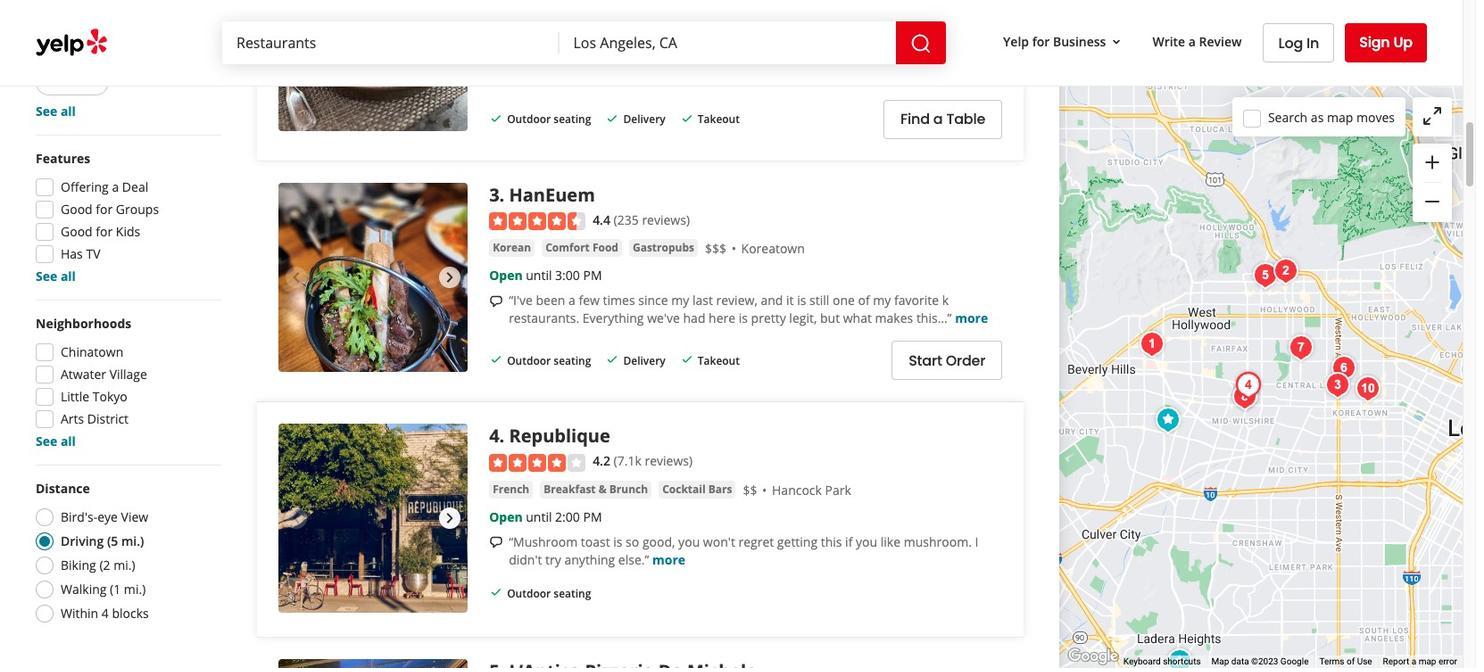 Task type: locate. For each thing, give the bounding box(es) containing it.
4 up 4.2 star rating image
[[489, 424, 500, 448]]

0 vertical spatial so
[[618, 69, 632, 86]]

0 horizontal spatial breakfast
[[47, 40, 97, 55]]

log in link
[[1264, 23, 1335, 63]]

0 vertical spatial breakfast & brunch
[[47, 40, 148, 55]]

else."
[[619, 552, 650, 569]]

16 checkmark v2 image
[[606, 112, 620, 126], [489, 353, 504, 367], [606, 353, 620, 367], [680, 353, 695, 367]]

0 horizontal spatial find
[[645, 51, 668, 68]]

2 see from the top
[[36, 268, 57, 285]]

i
[[976, 534, 979, 551]]

16 speech v2 image left "what
[[489, 53, 504, 68]]

(5
[[107, 533, 118, 550]]

0 horizontal spatial none field
[[237, 33, 545, 53]]

2 delivery from the top
[[624, 353, 666, 368]]

food inside the fast food button
[[71, 74, 97, 89]]

republique image
[[279, 424, 468, 614]]

healthful…"
[[871, 69, 937, 86]]

more down good, at the bottom left of page
[[653, 552, 686, 569]]

0 vertical spatial seating
[[554, 112, 591, 127]]

good up has tv at the top left
[[61, 223, 93, 240]]

4.4 (235 reviews)
[[593, 211, 690, 228]]

"mushroom toast is so good, you won't regret getting this if you like mushroom. i didn't try anything else."
[[509, 534, 979, 569]]

. up 4.2 star rating image
[[500, 424, 505, 448]]

0 horizontal spatial breakfast & brunch
[[47, 40, 148, 55]]

1 good from the top
[[61, 201, 93, 218]]

2 vertical spatial outdoor
[[507, 586, 551, 602]]

if
[[846, 534, 853, 551]]

16 speech v2 image for "mushroom
[[489, 536, 504, 550]]

see up the neighborhoods
[[36, 268, 57, 285]]

is inside the "mushroom toast is so good, you won't regret getting this if you like mushroom. i didn't try anything else."
[[614, 534, 623, 551]]

see all button down has
[[36, 268, 76, 285]]

for for groups
[[96, 201, 113, 218]]

my up makes
[[874, 292, 892, 309]]

mi.) right (5
[[121, 533, 144, 550]]

2 vertical spatial seating
[[554, 586, 591, 602]]

republique image
[[1231, 368, 1267, 404]]

16 checkmark v2 image down everything
[[606, 353, 620, 367]]

1 horizontal spatial is
[[739, 310, 748, 327]]

0 vertical spatial slideshow element
[[279, 0, 468, 131]]

0 horizontal spatial of
[[751, 51, 763, 68]]

report a map error link
[[1384, 657, 1458, 667]]

more for i'm
[[940, 69, 973, 86]]

breakfast & brunch up fast food
[[47, 40, 148, 55]]

a inside "what a lovely surprise find in the middle of hollywood's most touristy area!! i'm writing this review so others know that they can find delicious healthful…"
[[547, 51, 554, 68]]

delicious
[[816, 69, 867, 86]]

a inside "i've been a few times since my last review, and it is still one of my favorite k restaurants.  everything we've had here is pretty legit, but what makes this…" more
[[569, 292, 576, 309]]

a left lovely
[[547, 51, 554, 68]]

few
[[579, 292, 600, 309]]

for for kids
[[96, 223, 113, 240]]

1 vertical spatial is
[[739, 310, 748, 327]]

you left won't
[[679, 534, 700, 551]]

delivery down we've
[[624, 353, 666, 368]]

delivery
[[624, 112, 666, 127], [624, 353, 666, 368]]

. up 4.4 star rating image
[[500, 183, 505, 207]]

1 vertical spatial see
[[36, 268, 57, 285]]

breakfast inside 'link'
[[544, 482, 596, 497]]

outdoor down didn't
[[507, 586, 551, 602]]

2 slideshow element from the top
[[279, 183, 468, 372]]

running goose image
[[279, 0, 468, 131]]

distance
[[36, 480, 90, 497]]

2 . from the top
[[500, 424, 505, 448]]

Near text field
[[574, 33, 882, 53]]

surprise
[[594, 51, 642, 68]]

0 vertical spatial pm
[[584, 26, 602, 43]]

fast food button
[[36, 69, 109, 96]]

1 horizontal spatial none field
[[574, 33, 882, 53]]

2 none field from the left
[[574, 33, 882, 53]]

for down the good for groups
[[96, 223, 113, 240]]

(2
[[99, 557, 110, 574]]

1 horizontal spatial brunch
[[610, 482, 648, 497]]

0 vertical spatial find
[[645, 51, 668, 68]]

mi.) for walking (1 mi.)
[[124, 581, 146, 598]]

so inside "what a lovely surprise find in the middle of hollywood's most touristy area!! i'm writing this review so others know that they can find delicious healthful…"
[[618, 69, 632, 86]]

fast food
[[47, 74, 97, 89]]

0 vertical spatial food
[[71, 74, 97, 89]]

see all down has
[[36, 268, 76, 285]]

until 8:30 pm
[[526, 26, 602, 43]]

see for features
[[36, 268, 57, 285]]

1 vertical spatial for
[[96, 201, 113, 218]]

2 vertical spatial outdoor seating
[[507, 586, 591, 602]]

didn't
[[509, 552, 542, 569]]

breakfast & brunch down "4.2"
[[544, 482, 648, 497]]

brunch for breakfast & brunch button to the bottom
[[610, 482, 648, 497]]

1 horizontal spatial breakfast & brunch button
[[540, 481, 652, 499]]

arts
[[61, 411, 84, 428]]

groups
[[116, 201, 159, 218]]

2 takeout from the top
[[698, 353, 740, 368]]

outdoor seating down writing
[[507, 112, 591, 127]]

2 seating from the top
[[554, 353, 591, 368]]

. for 4
[[500, 424, 505, 448]]

see all down fast
[[36, 103, 76, 120]]

1 vertical spatial .
[[500, 424, 505, 448]]

0 vertical spatial &
[[100, 40, 108, 55]]

2 vertical spatial is
[[614, 534, 623, 551]]

1 vertical spatial more
[[956, 310, 989, 327]]

1 vertical spatial 4
[[102, 605, 109, 622]]

(235
[[614, 211, 639, 228]]

2 all from the top
[[61, 268, 76, 285]]

4 inside option group
[[102, 605, 109, 622]]

open up 16 speech v2 icon at top left
[[489, 267, 523, 284]]

0 vertical spatial outdoor seating
[[507, 112, 591, 127]]

hollywood's
[[766, 51, 837, 68]]

1 vertical spatial slideshow element
[[279, 183, 468, 372]]

of left "use"
[[1347, 657, 1356, 667]]

a left "deal"
[[112, 179, 119, 196]]

1 vertical spatial map
[[1419, 657, 1437, 667]]

0 vertical spatial see
[[36, 103, 57, 120]]

1 see all button from the top
[[36, 103, 76, 120]]

review
[[1200, 33, 1243, 50]]

shortcuts
[[1164, 657, 1202, 667]]

1 all from the top
[[61, 103, 76, 120]]

group
[[1414, 144, 1453, 222], [30, 150, 221, 286], [30, 315, 221, 451]]

1 vertical spatial &
[[599, 482, 607, 497]]

pm right 3:00
[[584, 267, 602, 284]]

1 vertical spatial more link
[[956, 310, 989, 327]]

until for haneuem
[[526, 267, 552, 284]]

good,
[[643, 534, 676, 551]]

blocks
[[112, 605, 149, 622]]

more
[[940, 69, 973, 86], [956, 310, 989, 327], [653, 552, 686, 569]]

16 checkmark v2 image for "mushroom toast is so good, you won't regret getting this if you like mushroom. i didn't try anything else."
[[489, 586, 504, 600]]

"mushroom
[[509, 534, 578, 551]]

more right this…"
[[956, 310, 989, 327]]

food right fast
[[71, 74, 97, 89]]

is right the toast
[[614, 534, 623, 551]]

16 speech v2 image for "what
[[489, 53, 504, 68]]

comfort
[[546, 240, 590, 256]]

so down 'surprise'
[[618, 69, 632, 86]]

0 vertical spatial for
[[1033, 33, 1050, 50]]

a inside group
[[112, 179, 119, 196]]

0 vertical spatial all
[[61, 103, 76, 120]]

1 horizontal spatial this
[[821, 534, 842, 551]]

1 previous image from the top
[[286, 267, 307, 288]]

brunch inside see all group
[[111, 40, 148, 55]]

for right yelp
[[1033, 33, 1050, 50]]

a right find
[[934, 109, 943, 130]]

2 vertical spatial more link
[[653, 552, 686, 569]]

breakfast up the 2:00 in the bottom of the page
[[544, 482, 596, 497]]

1 vertical spatial breakfast
[[544, 482, 596, 497]]

1 outdoor from the top
[[507, 112, 551, 127]]

1 horizontal spatial of
[[859, 292, 870, 309]]

is down review,
[[739, 310, 748, 327]]

0 vertical spatial see all button
[[36, 103, 76, 120]]

0 vertical spatial mi.)
[[121, 533, 144, 550]]

(1
[[110, 581, 121, 598]]

until up been
[[526, 267, 552, 284]]

i'm
[[957, 51, 974, 68]]

3 all from the top
[[61, 433, 76, 450]]

3 until from the top
[[526, 509, 552, 526]]

slideshow element
[[279, 0, 468, 131], [279, 183, 468, 372], [279, 424, 468, 614]]

more down i'm
[[940, 69, 973, 86]]

mi.)
[[121, 533, 144, 550], [114, 557, 135, 574], [124, 581, 146, 598]]

16 speech v2 image left "mushroom
[[489, 536, 504, 550]]

0 vertical spatial .
[[500, 183, 505, 207]]

2 vertical spatial see
[[36, 433, 57, 450]]

keyboard shortcuts button
[[1124, 656, 1202, 669]]

16 checkmark v2 image down had
[[680, 353, 695, 367]]

as
[[1312, 108, 1325, 125]]

see up 'distance'
[[36, 433, 57, 450]]

so up else."
[[626, 534, 640, 551]]

2 you from the left
[[856, 534, 878, 551]]

see all button
[[36, 103, 76, 120], [36, 268, 76, 285], [36, 433, 76, 450]]

pm for republique
[[584, 509, 602, 526]]

open for haneuem
[[489, 267, 523, 284]]

of inside "what a lovely surprise find in the middle of hollywood's most touristy area!! i'm writing this review so others know that they can find delicious healthful…"
[[751, 51, 763, 68]]

for down offering a deal
[[96, 201, 113, 218]]

outdoor seating for find a table
[[507, 112, 591, 127]]

keyboard shortcuts
[[1124, 657, 1202, 667]]

is right it
[[798, 292, 807, 309]]

haneuem link
[[509, 183, 595, 207]]

2 vertical spatial more
[[653, 552, 686, 569]]

& up the fast food button
[[100, 40, 108, 55]]

0 vertical spatial breakfast
[[47, 40, 97, 55]]

2 good from the top
[[61, 223, 93, 240]]

pm for haneuem
[[584, 267, 602, 284]]

0 horizontal spatial &
[[100, 40, 108, 55]]

1 vertical spatial delivery
[[624, 353, 666, 368]]

outdoor seating for start order
[[507, 353, 591, 368]]

a left few
[[569, 292, 576, 309]]

0 vertical spatial breakfast & brunch button
[[36, 35, 160, 62]]

0 vertical spatial map
[[1328, 108, 1354, 125]]

Find text field
[[237, 33, 545, 53]]

1 vertical spatial reviews)
[[645, 453, 693, 470]]

2 horizontal spatial is
[[798, 292, 807, 309]]

1 vertical spatial pm
[[584, 267, 602, 284]]

0 horizontal spatial is
[[614, 534, 623, 551]]

None search field
[[222, 21, 950, 64]]

write a review link
[[1146, 26, 1250, 58]]

seating down restaurants.
[[554, 353, 591, 368]]

find up others
[[645, 51, 668, 68]]

0 horizontal spatial breakfast & brunch button
[[36, 35, 160, 62]]

4.4
[[593, 211, 611, 228]]

expand map image
[[1422, 105, 1444, 127]]

walking
[[61, 581, 107, 598]]

pretty
[[752, 310, 786, 327]]

3 slideshow element from the top
[[279, 424, 468, 614]]

makes
[[876, 310, 914, 327]]

0 vertical spatial brunch
[[111, 40, 148, 55]]

see all button down fast
[[36, 103, 76, 120]]

1 see all from the top
[[36, 103, 76, 120]]

for for business
[[1033, 33, 1050, 50]]

data
[[1232, 657, 1250, 667]]

within
[[61, 605, 98, 622]]

1 vertical spatial seating
[[554, 353, 591, 368]]

16 checkmark v2 image
[[489, 112, 504, 126], [680, 112, 695, 126], [489, 586, 504, 600]]

open down french link
[[489, 509, 523, 526]]

3 seating from the top
[[554, 586, 591, 602]]

2 vertical spatial of
[[1347, 657, 1356, 667]]

more inside "i've been a few times since my last review, and it is still one of my favorite k restaurants.  everything we've had here is pretty legit, but what makes this…" more
[[956, 310, 989, 327]]

granville image
[[1135, 327, 1171, 363]]

2 open from the top
[[489, 509, 523, 526]]

outdoor down writing
[[507, 112, 551, 127]]

0 vertical spatial good
[[61, 201, 93, 218]]

find down hollywood's
[[790, 69, 813, 86]]

food down 4.4
[[593, 240, 619, 256]]

until up "what
[[526, 26, 552, 43]]

0 horizontal spatial 4
[[102, 605, 109, 622]]

3 see all button from the top
[[36, 433, 76, 450]]

find a table
[[901, 109, 986, 130]]

of up they
[[751, 51, 763, 68]]

you right if
[[856, 534, 878, 551]]

1 . from the top
[[500, 183, 505, 207]]

1 vertical spatial brunch
[[610, 482, 648, 497]]

& down "4.2"
[[599, 482, 607, 497]]

republique
[[509, 424, 611, 448]]

2 vertical spatial see all button
[[36, 433, 76, 450]]

see all button down arts
[[36, 433, 76, 450]]

1 vertical spatial takeout
[[698, 353, 740, 368]]

a right write
[[1189, 33, 1196, 50]]

1 open from the top
[[489, 267, 523, 284]]

1 vertical spatial until
[[526, 267, 552, 284]]

mi.) right (2
[[114, 557, 135, 574]]

good down offering
[[61, 201, 93, 218]]

see down fast
[[36, 103, 57, 120]]

1 you from the left
[[679, 534, 700, 551]]

good
[[61, 201, 93, 218], [61, 223, 93, 240]]

outdoor seating down restaurants.
[[507, 353, 591, 368]]

1 vertical spatial this
[[821, 534, 842, 551]]

2 vertical spatial slideshow element
[[279, 424, 468, 614]]

this down lovely
[[552, 69, 574, 86]]

write a review
[[1153, 33, 1243, 50]]

1 vertical spatial outdoor
[[507, 353, 551, 368]]

this inside the "mushroom toast is so good, you won't regret getting this if you like mushroom. i didn't try anything else."
[[821, 534, 842, 551]]

1 horizontal spatial you
[[856, 534, 878, 551]]

1 takeout from the top
[[698, 112, 740, 127]]

3 outdoor from the top
[[507, 586, 551, 602]]

3 see from the top
[[36, 433, 57, 450]]

16 chevron down v2 image
[[1110, 35, 1125, 49]]

1 vertical spatial find
[[790, 69, 813, 86]]

review,
[[717, 292, 758, 309]]

all down the fast food button
[[61, 103, 76, 120]]

a for write
[[1189, 33, 1196, 50]]

seating down review
[[554, 112, 591, 127]]

breakfast & brunch for the leftmost breakfast & brunch button
[[47, 40, 148, 55]]

2 previous image from the top
[[286, 508, 307, 530]]

0 horizontal spatial my
[[672, 292, 690, 309]]

my left last
[[672, 292, 690, 309]]

0 vertical spatial of
[[751, 51, 763, 68]]

$$$
[[705, 240, 727, 257]]

search image
[[911, 33, 932, 54]]

delivery down others
[[624, 112, 666, 127]]

amazon fresh image
[[1163, 645, 1198, 669]]

breakfast & brunch inside 'link'
[[544, 482, 648, 497]]

0 vertical spatial open
[[489, 267, 523, 284]]

2 outdoor from the top
[[507, 353, 551, 368]]

find
[[645, 51, 668, 68], [790, 69, 813, 86]]

pm right the 2:00 in the bottom of the page
[[584, 509, 602, 526]]

1 horizontal spatial map
[[1419, 657, 1437, 667]]

0 vertical spatial see all
[[36, 103, 76, 120]]

all for neighborhoods
[[61, 433, 76, 450]]

open until 2:00 pm
[[489, 509, 602, 526]]

2 16 speech v2 image from the top
[[489, 536, 504, 550]]

all down arts
[[61, 433, 76, 450]]

option group containing distance
[[30, 480, 221, 629]]

a for report
[[1412, 657, 1417, 667]]

1 vertical spatial see all
[[36, 268, 76, 285]]

breakfast inside see all group
[[47, 40, 97, 55]]

2 vertical spatial pm
[[584, 509, 602, 526]]

mi.) right (1
[[124, 581, 146, 598]]

all for features
[[61, 268, 76, 285]]

area!!
[[921, 51, 953, 68]]

district
[[87, 411, 129, 428]]

haneuem image
[[1321, 368, 1356, 404]]

comfort food button
[[542, 240, 622, 257]]

4.4 star rating image
[[489, 213, 586, 231]]

None field
[[237, 33, 545, 53], [574, 33, 882, 53]]

more link right this…"
[[956, 310, 989, 327]]

error
[[1439, 657, 1458, 667]]

3 see all from the top
[[36, 433, 76, 450]]

food
[[71, 74, 97, 89], [593, 240, 619, 256]]

previous image
[[286, 267, 307, 288], [286, 508, 307, 530]]

one
[[833, 292, 855, 309]]

comfort food link
[[542, 240, 622, 257]]

see
[[36, 103, 57, 120], [36, 268, 57, 285], [36, 433, 57, 450]]

3 pm from the top
[[584, 509, 602, 526]]

1 vertical spatial food
[[593, 240, 619, 256]]

1 vertical spatial all
[[61, 268, 76, 285]]

reviews) up cocktail
[[645, 453, 693, 470]]

reviews) up gastropubs
[[642, 211, 690, 228]]

pm right the 8:30
[[584, 26, 602, 43]]

gastropubs
[[633, 240, 695, 256]]

food for fast food
[[71, 74, 97, 89]]

haneuem
[[509, 183, 595, 207]]

1 vertical spatial mi.)
[[114, 557, 135, 574]]

outdoor seating down try
[[507, 586, 591, 602]]

a for find
[[934, 109, 943, 130]]

16 speech v2 image
[[489, 53, 504, 68], [489, 536, 504, 550]]

1 horizontal spatial breakfast & brunch
[[544, 482, 648, 497]]

times
[[603, 292, 635, 309]]

takeout down the that
[[698, 112, 740, 127]]

great white image
[[1284, 330, 1320, 366]]

won't
[[704, 534, 736, 551]]

until for republique
[[526, 509, 552, 526]]

0 vertical spatial 4
[[489, 424, 500, 448]]

review
[[577, 69, 615, 86]]

2 outdoor seating from the top
[[507, 353, 591, 368]]

2 see all button from the top
[[36, 268, 76, 285]]

map right as at the top
[[1328, 108, 1354, 125]]

1 outdoor seating from the top
[[507, 112, 591, 127]]

1 vertical spatial of
[[859, 292, 870, 309]]

breakfast up fast food
[[47, 40, 97, 55]]

seating down anything
[[554, 586, 591, 602]]

takeout down 'here' on the top left of the page
[[698, 353, 740, 368]]

until up "mushroom
[[526, 509, 552, 526]]

what
[[844, 310, 872, 327]]

0 vertical spatial more link
[[940, 69, 973, 86]]

italian pasta company image
[[1151, 403, 1187, 438]]

1 vertical spatial good
[[61, 223, 93, 240]]

la wangbal image
[[1327, 351, 1363, 387]]

16 checkmark v2 image down review
[[606, 112, 620, 126]]

brunch
[[111, 40, 148, 55], [610, 482, 648, 497]]

outdoor down restaurants.
[[507, 353, 551, 368]]

gastropubs button
[[629, 240, 698, 257]]

1 seating from the top
[[554, 112, 591, 127]]

start order link
[[892, 341, 1003, 381]]

2 see all from the top
[[36, 268, 76, 285]]

breakfast & brunch inside see all group
[[47, 40, 148, 55]]

0 horizontal spatial you
[[679, 534, 700, 551]]

breakfast & brunch button down "4.2"
[[540, 481, 652, 499]]

my
[[672, 292, 690, 309], [874, 292, 892, 309]]

0 vertical spatial until
[[526, 26, 552, 43]]

a right the report
[[1412, 657, 1417, 667]]

report a map error
[[1384, 657, 1458, 667]]

offering
[[61, 179, 109, 196]]

cocktail bars link
[[659, 481, 736, 499]]

use
[[1358, 657, 1373, 667]]

next image
[[439, 267, 461, 288]]

eye
[[97, 509, 118, 526]]

1 vertical spatial so
[[626, 534, 640, 551]]

but
[[821, 310, 840, 327]]

0 vertical spatial more
[[940, 69, 973, 86]]

food inside comfort food button
[[593, 240, 619, 256]]

1 horizontal spatial my
[[874, 292, 892, 309]]

2 until from the top
[[526, 267, 552, 284]]

more link down good, at the bottom left of page
[[653, 552, 686, 569]]

1 vertical spatial 16 speech v2 image
[[489, 536, 504, 550]]

1 none field from the left
[[237, 33, 545, 53]]

1 horizontal spatial &
[[599, 482, 607, 497]]

0 vertical spatial delivery
[[624, 112, 666, 127]]

see all down arts
[[36, 433, 76, 450]]

for inside button
[[1033, 33, 1050, 50]]

1 16 speech v2 image from the top
[[489, 53, 504, 68]]

last
[[693, 292, 713, 309]]

4 down walking (1 mi.) at bottom left
[[102, 605, 109, 622]]

this left if
[[821, 534, 842, 551]]

1 horizontal spatial food
[[593, 240, 619, 256]]

l'antica pizzeria da michele image
[[1248, 258, 1284, 294]]

0 horizontal spatial brunch
[[111, 40, 148, 55]]

terms of use link
[[1320, 657, 1373, 667]]

village
[[109, 366, 147, 383]]

more link
[[940, 69, 973, 86], [956, 310, 989, 327], [653, 552, 686, 569]]

1 vertical spatial previous image
[[286, 508, 307, 530]]

all down has
[[61, 268, 76, 285]]

more link down i'm
[[940, 69, 973, 86]]

1 delivery from the top
[[624, 112, 666, 127]]

this inside "what a lovely surprise find in the middle of hollywood's most touristy area!! i'm writing this review so others know that they can find delicious healthful…"
[[552, 69, 574, 86]]

option group
[[30, 480, 221, 629]]

0 vertical spatial outdoor
[[507, 112, 551, 127]]

2 pm from the top
[[584, 267, 602, 284]]

0 vertical spatial takeout
[[698, 112, 740, 127]]

of up 'what'
[[859, 292, 870, 309]]

brunch inside 'link'
[[610, 482, 648, 497]]

breakfast & brunch button up fast food
[[36, 35, 160, 62]]

map left error
[[1419, 657, 1437, 667]]



Task type: vqa. For each thing, say whether or not it's contained in the screenshot.
Cost to the bottom
no



Task type: describe. For each thing, give the bounding box(es) containing it.
sign up link
[[1346, 23, 1428, 63]]

"what a lovely surprise find in the middle of hollywood's most touristy area!! i'm writing this review so others know that they can find delicious healthful…"
[[509, 51, 974, 86]]

16 speech v2 image
[[489, 295, 504, 309]]

so inside the "mushroom toast is so good, you won't regret getting this if you like mushroom. i didn't try anything else."
[[626, 534, 640, 551]]

see all button for features
[[36, 268, 76, 285]]

a for offering
[[112, 179, 119, 196]]

fast
[[47, 74, 69, 89]]

met him at a bar image
[[1228, 380, 1264, 415]]

previous image for 3
[[286, 267, 307, 288]]

"what
[[509, 51, 544, 68]]

4.2
[[593, 453, 611, 470]]

previous image
[[286, 25, 307, 47]]

& inside 'link'
[[599, 482, 607, 497]]

see for neighborhoods
[[36, 433, 57, 450]]

4.2 star rating image
[[489, 454, 586, 472]]

16 checkmark v2 image for delivery
[[680, 112, 695, 126]]

start
[[909, 351, 943, 371]]

open for republique
[[489, 509, 523, 526]]

offering a deal
[[61, 179, 148, 196]]

korean link
[[489, 240, 535, 257]]

sign up
[[1360, 32, 1414, 53]]

$$
[[743, 482, 758, 499]]

keyboard
[[1124, 657, 1161, 667]]

. for 3
[[500, 183, 505, 207]]

delivery for find a table
[[624, 112, 666, 127]]

start order
[[909, 351, 986, 371]]

we've
[[648, 310, 680, 327]]

haneuem image
[[279, 183, 468, 372]]

order
[[946, 351, 986, 371]]

3:00
[[555, 267, 580, 284]]

group containing neighborhoods
[[30, 315, 221, 451]]

map for error
[[1419, 657, 1437, 667]]

seating for find a table
[[554, 112, 591, 127]]

driving (5 mi.)
[[61, 533, 144, 550]]

1 vertical spatial breakfast & brunch button
[[540, 481, 652, 499]]

next image
[[439, 508, 461, 530]]

in
[[671, 51, 682, 68]]

cocktail
[[663, 482, 706, 497]]

3 . haneuem
[[489, 183, 595, 207]]

log
[[1279, 33, 1304, 53]]

takeout for start order
[[698, 353, 740, 368]]

"i've
[[509, 292, 533, 309]]

3 outdoor seating from the top
[[507, 586, 591, 602]]

yelp
[[1004, 33, 1030, 50]]

previous image for 4
[[286, 508, 307, 530]]

biking (2 mi.)
[[61, 557, 135, 574]]

open until 3:00 pm
[[489, 267, 602, 284]]

good for groups
[[61, 201, 159, 218]]

seating for start order
[[554, 353, 591, 368]]

korean button
[[489, 240, 535, 257]]

16 checkmark v2 image down 16 speech v2 icon at top left
[[489, 353, 504, 367]]

log in
[[1279, 33, 1320, 53]]

1 until from the top
[[526, 26, 552, 43]]

neighborhoods
[[36, 315, 132, 332]]

2 horizontal spatial of
[[1347, 657, 1356, 667]]

here
[[709, 310, 736, 327]]

korean
[[493, 240, 531, 256]]

0 vertical spatial is
[[798, 292, 807, 309]]

outdoor for start order
[[507, 353, 551, 368]]

2 my from the left
[[874, 292, 892, 309]]

a for "what
[[547, 51, 554, 68]]

find a table link
[[884, 100, 1003, 139]]

good for kids
[[61, 223, 140, 240]]

slideshow element for 4
[[279, 424, 468, 614]]

reviews) for republique
[[645, 453, 693, 470]]

french button
[[489, 481, 533, 499]]

more link for republique
[[653, 552, 686, 569]]

has
[[61, 246, 83, 263]]

touristy
[[873, 51, 917, 68]]

see all group
[[32, 0, 221, 121]]

sign
[[1360, 32, 1391, 53]]

map region
[[904, 0, 1477, 669]]

writing
[[509, 69, 549, 86]]

been
[[536, 292, 566, 309]]

outdoor for find a table
[[507, 112, 551, 127]]

good for good for kids
[[61, 223, 93, 240]]

1 my from the left
[[672, 292, 690, 309]]

map
[[1212, 657, 1230, 667]]

1 slideshow element from the top
[[279, 0, 468, 131]]

reviews) for haneuem
[[642, 211, 690, 228]]

mi.) for driving (5 mi.)
[[121, 533, 144, 550]]

group containing features
[[30, 150, 221, 286]]

food for comfort food
[[593, 240, 619, 256]]

map for moves
[[1328, 108, 1354, 125]]

driving
[[61, 533, 104, 550]]

yelp for business button
[[997, 26, 1132, 58]]

regret
[[739, 534, 774, 551]]

hancock park
[[772, 482, 852, 499]]

search
[[1269, 108, 1308, 125]]

1 pm from the top
[[584, 26, 602, 43]]

good for good for groups
[[61, 201, 93, 218]]

of inside "i've been a few times since my last review, and it is still one of my favorite k restaurants.  everything we've had here is pretty legit, but what makes this…" more
[[859, 292, 870, 309]]

getting
[[778, 534, 818, 551]]

see all for features
[[36, 268, 76, 285]]

none field the near
[[574, 33, 882, 53]]

3
[[489, 183, 500, 207]]

atwater village
[[61, 366, 147, 383]]

features
[[36, 150, 90, 167]]

zoom in image
[[1422, 152, 1444, 173]]

google
[[1281, 657, 1309, 667]]

1 see from the top
[[36, 103, 57, 120]]

see all for neighborhoods
[[36, 433, 76, 450]]

restaurants.
[[509, 310, 580, 327]]

map data ©2023 google
[[1212, 657, 1309, 667]]

middle
[[708, 51, 748, 68]]

see all button for neighborhoods
[[36, 433, 76, 450]]

delivery for start order
[[624, 353, 666, 368]]

zoom out image
[[1422, 191, 1444, 213]]

none field find
[[237, 33, 545, 53]]

8:30
[[555, 26, 580, 43]]

& inside see all group
[[100, 40, 108, 55]]

hangari kalguksu image
[[1351, 371, 1387, 407]]

comfort food
[[546, 240, 619, 256]]

breakfast & brunch for breakfast & brunch button to the bottom
[[544, 482, 648, 497]]

google image
[[1065, 646, 1124, 669]]

french
[[493, 482, 530, 497]]

slideshow element for 3
[[279, 183, 468, 372]]

takeout for find a table
[[698, 112, 740, 127]]

search as map moves
[[1269, 108, 1396, 125]]

chinatown
[[61, 344, 123, 361]]

running goose image
[[1269, 254, 1305, 289]]

k
[[943, 292, 949, 309]]

more link for haneuem
[[956, 310, 989, 327]]

4 . republique
[[489, 424, 611, 448]]

they
[[738, 69, 763, 86]]

walking (1 mi.)
[[61, 581, 146, 598]]

terms of use
[[1320, 657, 1373, 667]]

1 horizontal spatial find
[[790, 69, 813, 86]]

bars
[[709, 482, 733, 497]]

know
[[676, 69, 708, 86]]

hancock
[[772, 482, 822, 499]]

up
[[1394, 32, 1414, 53]]

mi.) for biking (2 mi.)
[[114, 557, 135, 574]]

in
[[1307, 33, 1320, 53]]

gastropubs link
[[629, 240, 698, 257]]

met her at a bar image
[[1229, 379, 1264, 414]]

little
[[61, 388, 89, 405]]

most
[[840, 51, 870, 68]]

cocktail bars button
[[659, 481, 736, 499]]

1 horizontal spatial 4
[[489, 424, 500, 448]]

brunch for the leftmost breakfast & brunch button
[[111, 40, 148, 55]]

more for mushroom.
[[653, 552, 686, 569]]



